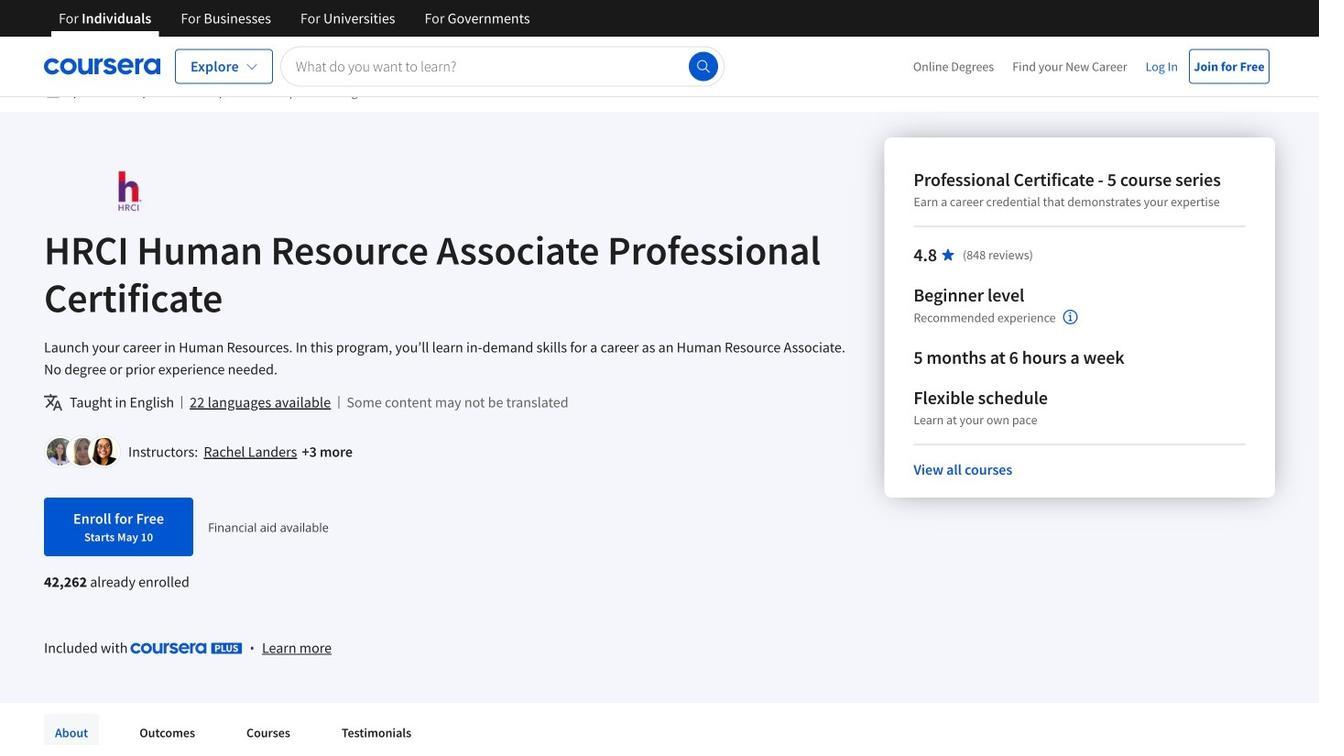 Task type: vqa. For each thing, say whether or not it's contained in the screenshot.
Banner navigation
yes



Task type: describe. For each thing, give the bounding box(es) containing it.
coursera plus image
[[131, 643, 243, 654]]

michelle alvarado image
[[69, 438, 96, 466]]

information about difficulty level pre-requisites. image
[[1064, 310, 1078, 324]]

coursera image
[[44, 52, 160, 81]]



Task type: locate. For each thing, give the bounding box(es) containing it.
home image
[[46, 84, 60, 99]]

hrci image
[[44, 170, 216, 212]]

rhea bautista image
[[91, 438, 118, 466]]

What do you want to learn? text field
[[280, 46, 725, 87]]

banner navigation
[[44, 0, 545, 37]]

rachel landers image
[[47, 438, 74, 466]]

None search field
[[280, 46, 725, 87]]



